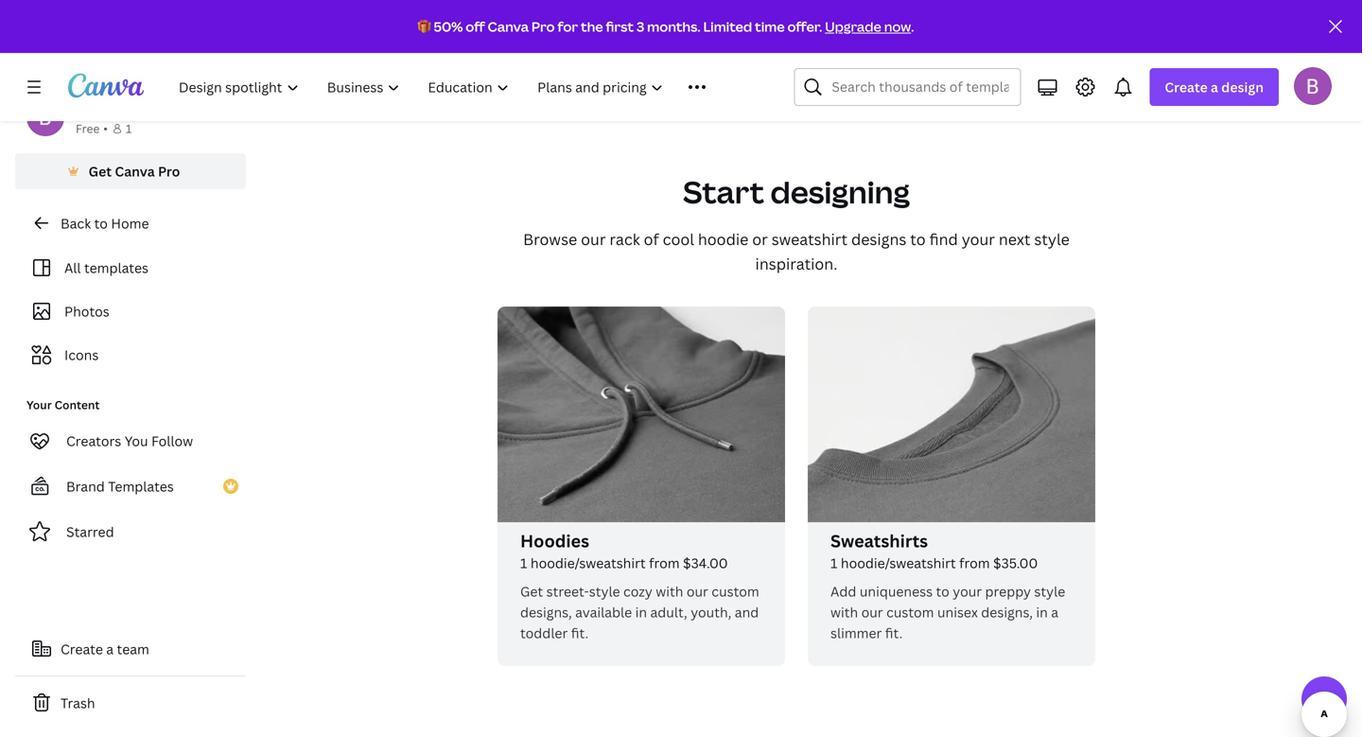 Task type: vqa. For each thing, say whether or not it's contained in the screenshot.
the leftmost Canva
yes



Task type: describe. For each thing, give the bounding box(es) containing it.
now
[[885, 18, 912, 35]]

from for sweatshirts
[[960, 554, 991, 572]]

youth,
[[691, 603, 732, 621]]

next
[[999, 229, 1031, 249]]

follow
[[151, 432, 193, 450]]

get canva pro
[[89, 162, 180, 180]]

home
[[111, 214, 149, 232]]

available
[[576, 603, 632, 621]]

style inside add uniqueness to your preppy style with our custom unisex designs, in a slimmer fit.
[[1035, 583, 1066, 601]]

with inside add uniqueness to your preppy style with our custom unisex designs, in a slimmer fit.
[[831, 603, 859, 621]]

$34.00
[[683, 554, 728, 572]]

trash
[[61, 694, 95, 712]]

get street-style cozy with our custom designs, available in adult, youth, and toddler fit.
[[521, 583, 760, 642]]

canva inside button
[[115, 162, 155, 180]]

customer
[[388, 50, 451, 68]]

create a design button
[[1150, 68, 1280, 106]]

hoodie
[[698, 229, 749, 249]]

pro inside button
[[158, 162, 180, 180]]

designs, inside add uniqueness to your preppy style with our custom unisex designs, in a slimmer fit.
[[982, 603, 1033, 621]]

50%
[[434, 18, 463, 35]]

back to home link
[[15, 204, 246, 242]]

1 for sweatshirts
[[831, 554, 838, 572]]

create a team
[[61, 640, 149, 658]]

of
[[644, 229, 659, 249]]

rack
[[610, 229, 640, 249]]

hoodies 1 hoodie/sweatshirt from $34.00
[[521, 530, 728, 572]]

browse
[[524, 229, 578, 249]]

inspiration.
[[756, 254, 838, 274]]

trash link
[[15, 684, 246, 722]]

photos
[[64, 302, 110, 320]]

our inside browse our rack of cool hoodie or sweatshirt designs to find your next style inspiration.
[[581, 229, 606, 249]]

hoodie/sweatshirt for sweatshirts
[[841, 554, 957, 572]]

design
[[1222, 78, 1264, 96]]

0 vertical spatial canva
[[488, 18, 529, 35]]

our inside get street-style cozy with our custom designs, available in adult, youth, and toddler fit.
[[687, 583, 709, 601]]

the
[[581, 18, 603, 35]]

your inside browse our rack of cool hoodie or sweatshirt designs to find your next style inspiration.
[[962, 229, 996, 249]]

slimmer
[[831, 624, 882, 642]]

creators you follow
[[66, 432, 193, 450]]

create for create a team
[[61, 640, 103, 658]]

create a design
[[1165, 78, 1264, 96]]

creators
[[66, 432, 121, 450]]

1 for hoodies
[[521, 554, 528, 572]]

your
[[27, 397, 52, 413]]

icons link
[[27, 337, 235, 373]]

all templates link
[[27, 250, 235, 286]]

guarantee
[[524, 50, 589, 68]]

style inside browse our rack of cool hoodie or sweatshirt designs to find your next style inspiration.
[[1035, 229, 1070, 249]]

customer happiness guarantee
[[388, 50, 589, 68]]

content
[[55, 397, 100, 413]]

offer.
[[788, 18, 823, 35]]

time
[[755, 18, 785, 35]]

uniqueness
[[860, 583, 933, 601]]

hoodies image
[[498, 307, 786, 522]]

start
[[683, 171, 765, 212]]

browse our rack of cool hoodie or sweatshirt designs to find your next style inspiration.
[[524, 229, 1070, 274]]

a for design
[[1211, 78, 1219, 96]]

or
[[753, 229, 768, 249]]

fit. for hoodies
[[571, 624, 589, 642]]

photos link
[[27, 293, 235, 329]]

your content
[[27, 397, 100, 413]]

creators you follow link
[[15, 422, 246, 460]]

brand templates link
[[15, 468, 246, 505]]

designs
[[852, 229, 907, 249]]

street-
[[547, 583, 589, 601]]

upgrade
[[825, 18, 882, 35]]

for
[[558, 18, 578, 35]]

sweatshirts image
[[808, 307, 1096, 522]]

free •
[[76, 121, 108, 136]]

0 horizontal spatial to
[[94, 214, 108, 232]]

designs, inside get street-style cozy with our custom designs, available in adult, youth, and toddler fit.
[[521, 603, 572, 621]]

custom inside add uniqueness to your preppy style with our custom unisex designs, in a slimmer fit.
[[887, 603, 935, 621]]

find
[[930, 229, 959, 249]]

add uniqueness to your preppy style with our custom unisex designs, in a slimmer fit.
[[831, 583, 1066, 642]]

templates
[[84, 259, 149, 277]]

in inside get street-style cozy with our custom designs, available in adult, youth, and toddler fit.
[[636, 603, 647, 621]]

brand templates
[[66, 477, 174, 495]]

0 vertical spatial pro
[[532, 18, 555, 35]]

🎁 50% off canva pro for the first 3 months. limited time offer. upgrade now .
[[418, 18, 915, 35]]



Task type: locate. For each thing, give the bounding box(es) containing it.
hoodie/sweatshirt
[[531, 554, 646, 572], [841, 554, 957, 572]]

you
[[125, 432, 148, 450]]

back
[[61, 214, 91, 232]]

a inside create a design dropdown button
[[1211, 78, 1219, 96]]

our left rack
[[581, 229, 606, 249]]

from
[[649, 554, 680, 572], [960, 554, 991, 572]]

1 vertical spatial get
[[521, 583, 543, 601]]

with down add
[[831, 603, 859, 621]]

fit. inside add uniqueness to your preppy style with our custom unisex designs, in a slimmer fit.
[[886, 624, 903, 642]]

None search field
[[794, 68, 1022, 106]]

0 horizontal spatial canva
[[115, 162, 155, 180]]

designs, up toddler in the bottom of the page
[[521, 603, 572, 621]]

2 vertical spatial a
[[106, 640, 114, 658]]

0 horizontal spatial with
[[656, 583, 684, 601]]

from down sweatshirts "link"
[[960, 554, 991, 572]]

our up youth,
[[687, 583, 709, 601]]

toddler
[[521, 624, 568, 642]]

1 horizontal spatial 1
[[521, 554, 528, 572]]

1
[[126, 121, 132, 136], [521, 554, 528, 572], [831, 554, 838, 572]]

1 horizontal spatial our
[[687, 583, 709, 601]]

sweatshirts link
[[831, 530, 1073, 553]]

off
[[466, 18, 485, 35]]

to inside browse our rack of cool hoodie or sweatshirt designs to find your next style inspiration.
[[911, 229, 926, 249]]

2 fit. from the left
[[886, 624, 903, 642]]

create inside dropdown button
[[1165, 78, 1208, 96]]

create
[[1165, 78, 1208, 96], [61, 640, 103, 658]]

custom up and
[[712, 583, 760, 601]]

get
[[89, 162, 112, 180], [521, 583, 543, 601]]

1 from from the left
[[649, 554, 680, 572]]

preppy
[[986, 583, 1032, 601]]

brand
[[66, 477, 105, 495]]

fit. right slimmer
[[886, 624, 903, 642]]

designs,
[[521, 603, 572, 621], [982, 603, 1033, 621]]

get canva pro button
[[15, 153, 246, 189]]

sweatshirts
[[831, 530, 928, 553]]

to left find
[[911, 229, 926, 249]]

1 vertical spatial canva
[[115, 162, 155, 180]]

create left team
[[61, 640, 103, 658]]

in down "$35.00"
[[1037, 603, 1048, 621]]

start designing
[[683, 171, 910, 212]]

0 horizontal spatial designs,
[[521, 603, 572, 621]]

custom down uniqueness
[[887, 603, 935, 621]]

get inside button
[[89, 162, 112, 180]]

get down •
[[89, 162, 112, 180]]

back to home
[[61, 214, 149, 232]]

$35.00
[[994, 554, 1039, 572]]

1 horizontal spatial a
[[1052, 603, 1059, 621]]

months.
[[647, 18, 701, 35]]

pro left for
[[532, 18, 555, 35]]

team
[[117, 640, 149, 658]]

1 inside hoodies 1 hoodie/sweatshirt from $34.00
[[521, 554, 528, 572]]

canva right the off
[[488, 18, 529, 35]]

to inside add uniqueness to your preppy style with our custom unisex designs, in a slimmer fit.
[[937, 583, 950, 601]]

1 horizontal spatial create
[[1165, 78, 1208, 96]]

1 vertical spatial a
[[1052, 603, 1059, 621]]

upgrade now button
[[825, 18, 912, 35]]

•
[[103, 121, 108, 136]]

🎁
[[418, 18, 431, 35]]

fit. inside get street-style cozy with our custom designs, available in adult, youth, and toddler fit.
[[571, 624, 589, 642]]

1 vertical spatial our
[[687, 583, 709, 601]]

1 horizontal spatial hoodie/sweatshirt
[[841, 554, 957, 572]]

0 horizontal spatial our
[[581, 229, 606, 249]]

0 horizontal spatial in
[[636, 603, 647, 621]]

2 horizontal spatial our
[[862, 603, 884, 621]]

pro up back to home link
[[158, 162, 180, 180]]

1 vertical spatial pro
[[158, 162, 180, 180]]

fit. down "available"
[[571, 624, 589, 642]]

1 horizontal spatial designs,
[[982, 603, 1033, 621]]

from for hoodies
[[649, 554, 680, 572]]

0 horizontal spatial fit.
[[571, 624, 589, 642]]

templates
[[108, 477, 174, 495]]

to
[[94, 214, 108, 232], [911, 229, 926, 249], [937, 583, 950, 601]]

3
[[637, 18, 645, 35]]

get for get street-style cozy with our custom designs, available in adult, youth, and toddler fit.
[[521, 583, 543, 601]]

2 vertical spatial our
[[862, 603, 884, 621]]

hoodie/sweatshirt inside hoodies 1 hoodie/sweatshirt from $34.00
[[531, 554, 646, 572]]

2 hoodie/sweatshirt from the left
[[841, 554, 957, 572]]

get left street-
[[521, 583, 543, 601]]

hoodies
[[521, 530, 590, 553]]

style right next
[[1035, 229, 1070, 249]]

create left design
[[1165, 78, 1208, 96]]

1 horizontal spatial from
[[960, 554, 991, 572]]

from inside hoodies 1 hoodie/sweatshirt from $34.00
[[649, 554, 680, 572]]

hoodie/sweatshirt up uniqueness
[[841, 554, 957, 572]]

1 horizontal spatial pro
[[532, 18, 555, 35]]

0 vertical spatial create
[[1165, 78, 1208, 96]]

1 fit. from the left
[[571, 624, 589, 642]]

0 vertical spatial custom
[[712, 583, 760, 601]]

canva up back to home link
[[115, 162, 155, 180]]

0 horizontal spatial hoodie/sweatshirt
[[531, 554, 646, 572]]

hoodie/sweatshirt up street-
[[531, 554, 646, 572]]

create inside button
[[61, 640, 103, 658]]

limited
[[704, 18, 753, 35]]

0 horizontal spatial from
[[649, 554, 680, 572]]

1 horizontal spatial custom
[[887, 603, 935, 621]]

style
[[1035, 229, 1070, 249], [589, 583, 620, 601], [1035, 583, 1066, 601]]

1 horizontal spatial in
[[1037, 603, 1048, 621]]

free
[[76, 121, 100, 136]]

1 vertical spatial custom
[[887, 603, 935, 621]]

to right back
[[94, 214, 108, 232]]

pro
[[532, 18, 555, 35], [158, 162, 180, 180]]

fit.
[[571, 624, 589, 642], [886, 624, 903, 642]]

starred link
[[15, 513, 246, 551]]

adult,
[[651, 603, 688, 621]]

2 horizontal spatial a
[[1211, 78, 1219, 96]]

0 horizontal spatial 1
[[126, 121, 132, 136]]

in inside add uniqueness to your preppy style with our custom unisex designs, in a slimmer fit.
[[1037, 603, 1048, 621]]

sweatshirts 1 hoodie/sweatshirt from $35.00
[[831, 530, 1039, 572]]

0 vertical spatial a
[[1211, 78, 1219, 96]]

1 vertical spatial create
[[61, 640, 103, 658]]

get inside get street-style cozy with our custom designs, available in adult, youth, and toddler fit.
[[521, 583, 543, 601]]

Search search field
[[832, 69, 1009, 105]]

with inside get street-style cozy with our custom designs, available in adult, youth, and toddler fit.
[[656, 583, 684, 601]]

1 horizontal spatial to
[[911, 229, 926, 249]]

0 horizontal spatial custom
[[712, 583, 760, 601]]

fit. for sweatshirts
[[886, 624, 903, 642]]

your up unisex
[[953, 583, 983, 601]]

hoodie/sweatshirt for hoodies
[[531, 554, 646, 572]]

1 down hoodies
[[521, 554, 528, 572]]

1 in from the left
[[636, 603, 647, 621]]

top level navigation element
[[167, 68, 749, 106], [167, 68, 749, 106]]

designs, down preppy
[[982, 603, 1033, 621]]

in
[[636, 603, 647, 621], [1037, 603, 1048, 621]]

1 inside sweatshirts 1 hoodie/sweatshirt from $35.00
[[831, 554, 838, 572]]

0 vertical spatial your
[[962, 229, 996, 249]]

1 right •
[[126, 121, 132, 136]]

a inside add uniqueness to your preppy style with our custom unisex designs, in a slimmer fit.
[[1052, 603, 1059, 621]]

1 hoodie/sweatshirt from the left
[[531, 554, 646, 572]]

get for get canva pro
[[89, 162, 112, 180]]

cool
[[663, 229, 695, 249]]

2 horizontal spatial to
[[937, 583, 950, 601]]

0 vertical spatial with
[[656, 583, 684, 601]]

sweatshirt
[[772, 229, 848, 249]]

starred
[[66, 523, 114, 541]]

1 horizontal spatial canva
[[488, 18, 529, 35]]

.
[[912, 18, 915, 35]]

our inside add uniqueness to your preppy style with our custom unisex designs, in a slimmer fit.
[[862, 603, 884, 621]]

a inside create a team button
[[106, 640, 114, 658]]

a
[[1211, 78, 1219, 96], [1052, 603, 1059, 621], [106, 640, 114, 658]]

2 designs, from the left
[[982, 603, 1033, 621]]

all
[[64, 259, 81, 277]]

with up adult,
[[656, 583, 684, 601]]

style up "available"
[[589, 583, 620, 601]]

0 vertical spatial our
[[581, 229, 606, 249]]

and
[[735, 603, 759, 621]]

style inside get street-style cozy with our custom designs, available in adult, youth, and toddler fit.
[[589, 583, 620, 601]]

from inside sweatshirts 1 hoodie/sweatshirt from $35.00
[[960, 554, 991, 572]]

1 up add
[[831, 554, 838, 572]]

0 horizontal spatial create
[[61, 640, 103, 658]]

create for create a design
[[1165, 78, 1208, 96]]

our up slimmer
[[862, 603, 884, 621]]

1 horizontal spatial get
[[521, 583, 543, 601]]

0 horizontal spatial get
[[89, 162, 112, 180]]

canva
[[488, 18, 529, 35], [115, 162, 155, 180]]

2 in from the left
[[1037, 603, 1048, 621]]

in down cozy at the bottom left
[[636, 603, 647, 621]]

0 vertical spatial get
[[89, 162, 112, 180]]

custom inside get street-style cozy with our custom designs, available in adult, youth, and toddler fit.
[[712, 583, 760, 601]]

from down hoodies link at bottom
[[649, 554, 680, 572]]

cozy
[[624, 583, 653, 601]]

bob builder image
[[1295, 67, 1333, 105]]

0 horizontal spatial a
[[106, 640, 114, 658]]

0 horizontal spatial pro
[[158, 162, 180, 180]]

create a team button
[[15, 630, 246, 668]]

all templates
[[64, 259, 149, 277]]

unisex
[[938, 603, 979, 621]]

hoodies link
[[521, 530, 763, 553]]

happiness
[[455, 50, 520, 68]]

2 from from the left
[[960, 554, 991, 572]]

designing
[[771, 171, 910, 212]]

1 vertical spatial with
[[831, 603, 859, 621]]

to up unisex
[[937, 583, 950, 601]]

2 horizontal spatial 1
[[831, 554, 838, 572]]

hoodie/sweatshirt inside sweatshirts 1 hoodie/sweatshirt from $35.00
[[841, 554, 957, 572]]

1 horizontal spatial fit.
[[886, 624, 903, 642]]

icons
[[64, 346, 99, 364]]

style right preppy
[[1035, 583, 1066, 601]]

first
[[606, 18, 634, 35]]

1 horizontal spatial with
[[831, 603, 859, 621]]

your right find
[[962, 229, 996, 249]]

with
[[656, 583, 684, 601], [831, 603, 859, 621]]

your inside add uniqueness to your preppy style with our custom unisex designs, in a slimmer fit.
[[953, 583, 983, 601]]

add
[[831, 583, 857, 601]]

a for team
[[106, 640, 114, 658]]

custom
[[712, 583, 760, 601], [887, 603, 935, 621]]

your
[[962, 229, 996, 249], [953, 583, 983, 601]]

1 designs, from the left
[[521, 603, 572, 621]]

1 vertical spatial your
[[953, 583, 983, 601]]

our
[[581, 229, 606, 249], [687, 583, 709, 601], [862, 603, 884, 621]]



